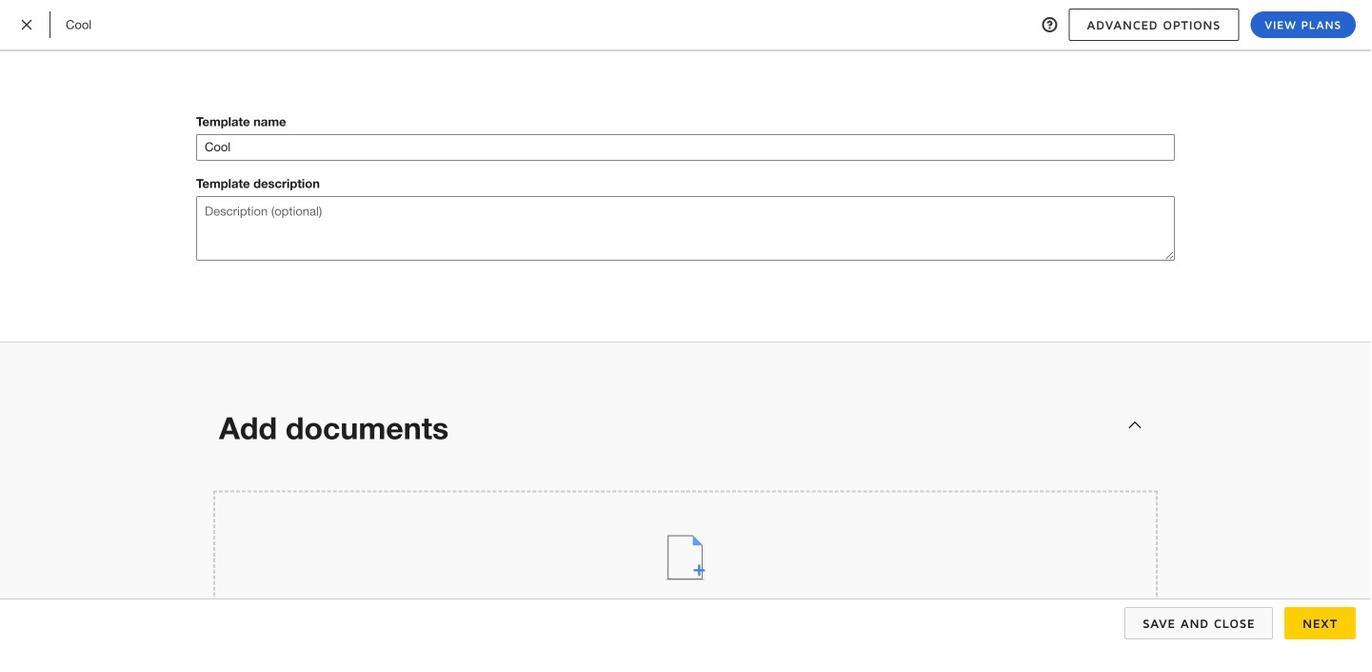 Task type: locate. For each thing, give the bounding box(es) containing it.
Template name text field
[[197, 135, 1175, 160]]

Description (optional) text field
[[196, 196, 1176, 261]]



Task type: vqa. For each thing, say whether or not it's contained in the screenshot.
THE USE COOL image
no



